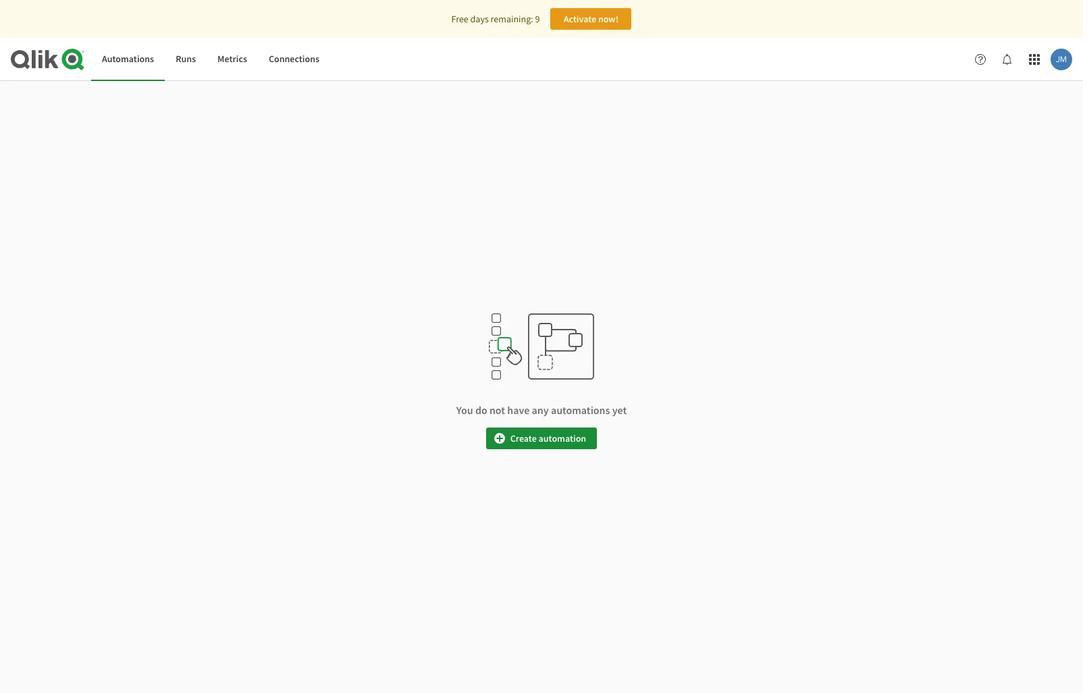 Task type: describe. For each thing, give the bounding box(es) containing it.
create automation
[[511, 432, 586, 444]]

connections button
[[258, 38, 330, 81]]

remaining:
[[491, 13, 533, 25]]

now!
[[598, 13, 619, 25]]

activate now! link
[[551, 8, 632, 30]]

tab list containing automations
[[91, 38, 330, 81]]

metrics button
[[207, 38, 258, 81]]

create
[[511, 432, 537, 444]]

yet
[[612, 403, 627, 417]]

runs button
[[165, 38, 207, 81]]

automations
[[551, 403, 610, 417]]

create automation button
[[486, 428, 597, 449]]

activate now!
[[564, 13, 619, 25]]

have
[[507, 403, 530, 417]]



Task type: vqa. For each thing, say whether or not it's contained in the screenshot.
tab list
yes



Task type: locate. For each thing, give the bounding box(es) containing it.
runs
[[176, 53, 196, 65]]

activate
[[564, 13, 597, 25]]

you do not have any automations yet
[[456, 403, 627, 417]]

connections
[[269, 53, 320, 65]]

days
[[471, 13, 489, 25]]

jeremy miller image
[[1051, 49, 1073, 70]]

automations
[[102, 53, 154, 65]]

free
[[452, 13, 469, 25]]

automation
[[539, 432, 586, 444]]

do
[[475, 403, 487, 417]]

9
[[535, 13, 540, 25]]

not
[[490, 403, 505, 417]]

automations button
[[91, 38, 165, 81]]

tab list
[[91, 38, 330, 81]]

metrics
[[218, 53, 247, 65]]

free days remaining: 9
[[452, 13, 540, 25]]

any
[[532, 403, 549, 417]]

you
[[456, 403, 473, 417]]



